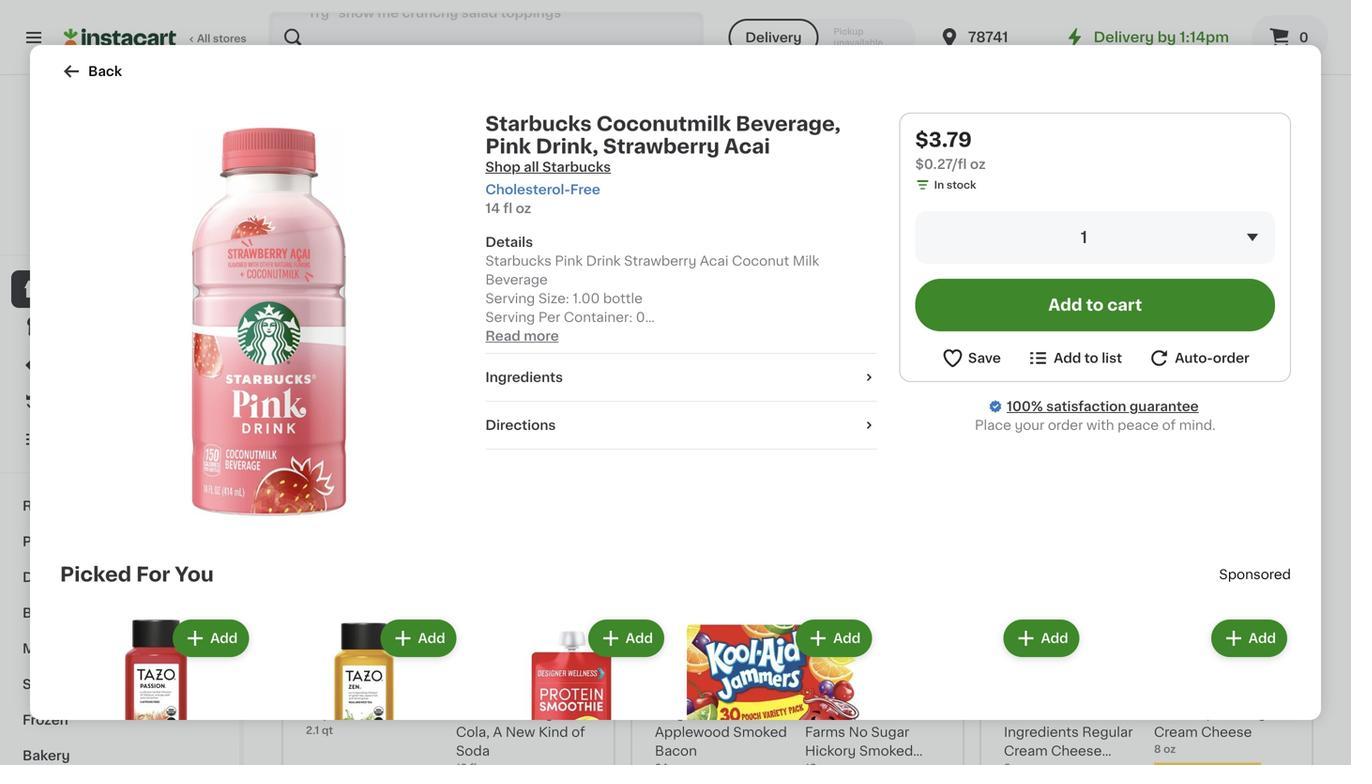 Task type: vqa. For each thing, say whether or not it's contained in the screenshot.
Noodle
yes



Task type: describe. For each thing, give the bounding box(es) containing it.
wright thick sliced applewood smoked bacon
[[655, 707, 787, 757]]

all stores
[[197, 33, 247, 44]]

2.43
[[1155, 338, 1178, 348]]

cola,
[[456, 725, 490, 739]]

1 serving from the top
[[486, 292, 535, 305]]

2.1
[[306, 725, 319, 735]]

1 inside 'king's hawaiian original hawaiian sweet rolls 12pk 12 x 1 oz'
[[478, 338, 483, 348]]

philadelphia original cream cheese 8 oz
[[1155, 707, 1290, 754]]

product group containing philadelphia original cream cheese
[[1155, 537, 1290, 765]]

rolls inside h-e-b select ingredients bakery, sweet aloha rolls 15 oz
[[391, 319, 423, 333]]

add to list
[[1054, 352, 1123, 365]]

for
[[136, 565, 170, 584]]

79
[[1026, 258, 1039, 268]]

read
[[486, 329, 521, 343]]

cold-
[[721, 301, 758, 314]]

sweet inside 'king's hawaiian original hawaiian sweet rolls 12pk 12 x 1 oz'
[[456, 319, 497, 333]]

bakery link
[[11, 738, 228, 765]]

2 many in stock button from the left
[[805, 0, 941, 42]]

satisfaction inside button
[[79, 228, 142, 238]]

many for 3
[[674, 7, 704, 17]]

picked
[[60, 565, 132, 584]]

10
[[666, 682, 689, 701]]

15
[[306, 338, 317, 348]]

$ for $ 3 starbucks coconutmilk beverage, pink drink, strawberry acai
[[809, 258, 816, 268]]

black
[[1155, 301, 1191, 314]]

ingredients inside button
[[486, 371, 563, 384]]

hickory
[[805, 744, 856, 757]]

ramen inside nissin hot & spicy chicken flavor ramen noodle soup
[[1004, 319, 1051, 333]]

$ for $ 8 59
[[809, 683, 816, 693]]

wright
[[655, 707, 699, 720]]

cola inside pepsi cola 2.1 qt
[[346, 707, 376, 720]]

dairy
[[23, 571, 59, 584]]

king's
[[456, 282, 496, 295]]

h- for h-e-b select ingredients regular cream cheese block
[[1004, 707, 1021, 720]]

starbucks coconutmilk beverage, pink drink, strawberry acai image
[[75, 128, 463, 516]]

1 vertical spatial 8
[[816, 682, 830, 701]]

cholesterol-
[[486, 183, 570, 196]]

add inside 'button'
[[1049, 297, 1083, 313]]

sugar
[[872, 725, 910, 739]]

nissin
[[1004, 282, 1045, 295]]

nsored
[[1246, 568, 1292, 581]]

1 vertical spatial satisfaction
[[1047, 400, 1127, 413]]

dairy & eggs
[[23, 571, 110, 584]]

by
[[1158, 31, 1177, 44]]

snacks
[[23, 678, 72, 691]]

spo
[[1220, 568, 1246, 581]]

0 vertical spatial cola
[[306, 478, 354, 498]]

details button
[[486, 233, 877, 252]]

natural
[[882, 707, 930, 720]]

19
[[332, 683, 343, 693]]

1 horizontal spatial many
[[824, 26, 854, 36]]

smoked inside "pederson's natural farms no sugar hickory smoked uncured bacon,"
[[860, 744, 914, 757]]

delivery for delivery by 1:14pm
[[1094, 31, 1155, 44]]

49 inside the $ 4 49
[[333, 258, 347, 268]]

add inside button
[[1054, 352, 1082, 365]]

oz up auto-
[[1181, 338, 1193, 348]]

pink inside starbucks coconutmilk beverage, pink drink, strawberry acai shop all starbucks cholesterol-free 14 fl oz
[[486, 137, 531, 156]]

peace
[[1118, 419, 1159, 432]]

$ 1 79
[[1008, 257, 1039, 277]]

strawberry inside details starbucks pink drink strawberry acai coconut milk beverage serving size: 1.00 bottle serving per container: 0 read more
[[624, 254, 697, 268]]

x
[[470, 338, 476, 348]]

100% satisfaction guarantee button
[[29, 222, 210, 240]]

plant-
[[1155, 338, 1194, 351]]

$3.79 $0.27/fl oz
[[916, 130, 986, 171]]

new
[[506, 725, 535, 739]]

pressed
[[655, 319, 709, 333]]

beverage, inside $ 3 starbucks coconutmilk beverage, pink drink, strawberry acai
[[805, 319, 871, 333]]

oz inside 'king's hawaiian original hawaiian sweet rolls 12pk 12 x 1 oz'
[[485, 338, 498, 348]]

12
[[456, 338, 467, 348]]

49 inside 10 49
[[691, 683, 705, 693]]

many in stock for 3
[[674, 7, 748, 17]]

cart
[[1108, 297, 1143, 313]]

sponsored badge image for hawaiian
[[456, 352, 513, 363]]

service type group
[[729, 19, 916, 56]]

pederson's
[[805, 707, 879, 720]]

to for list
[[1085, 352, 1099, 365]]

1 horizontal spatial 49
[[482, 258, 496, 268]]

delivery for delivery
[[746, 31, 802, 44]]

oz inside h-e-b select ingredients bakery, sweet aloha rolls 15 oz
[[320, 338, 332, 348]]

mind.
[[1180, 419, 1216, 432]]

3.32 oz
[[1004, 338, 1042, 348]]

meat
[[23, 642, 57, 655]]

no
[[849, 725, 868, 739]]

h-e-b logo image
[[78, 98, 161, 180]]

sliced
[[741, 707, 781, 720]]

acai inside details starbucks pink drink strawberry acai coconut milk beverage serving size: 1.00 bottle serving per container: 0 read more
[[700, 254, 729, 268]]

many for 5
[[1023, 26, 1053, 36]]

sponsored badge image for 3
[[805, 352, 862, 363]]

oz inside $3.79 $0.27/fl oz
[[970, 158, 986, 171]]

directions button
[[486, 416, 877, 435]]

$ 5 29
[[1158, 257, 1194, 277]]

recipes link
[[11, 488, 228, 524]]

guarantee inside 100% satisfaction guarantee button
[[145, 228, 199, 238]]

frozen link
[[11, 702, 228, 738]]

details starbucks pink drink strawberry acai coconut milk beverage serving size: 1.00 bottle serving per container: 0 read more
[[486, 236, 820, 343]]

beverages link
[[11, 595, 228, 631]]

juice
[[712, 319, 749, 333]]

kind
[[539, 725, 568, 739]]

100% satisfaction guarantee inside button
[[48, 228, 199, 238]]

immi
[[1155, 282, 1187, 295]]

100% inside "100% satisfaction guarantee" link
[[1007, 400, 1044, 413]]

$ for $ 1 79
[[1008, 258, 1015, 268]]

1 horizontal spatial many in stock
[[824, 26, 898, 36]]

0 inside button
[[1300, 31, 1309, 44]]

instacart logo image
[[64, 26, 176, 49]]

100% inside 100% satisfaction guarantee button
[[48, 228, 76, 238]]

h- for h-e-b select ingredients bakery, sweet aloha rolls 15 oz
[[306, 282, 322, 295]]

eggs
[[76, 571, 110, 584]]

olipop
[[456, 707, 509, 720]]

many in stock button for 5
[[1004, 0, 1140, 42]]

starbucks inside starbucks coconutmilk beverage, pink drink, strawberry acai shop all starbucks cholesterol-free 14 fl oz
[[486, 114, 592, 134]]

original inside 'king's hawaiian original hawaiian sweet rolls 12pk 12 x 1 oz'
[[456, 301, 507, 314]]

suja organic citrus immunity cold- pressed juice 1
[[655, 282, 782, 333]]

in for 5
[[1055, 26, 1065, 36]]

produce
[[23, 535, 80, 548]]

0 inside details starbucks pink drink strawberry acai coconut milk beverage serving size: 1.00 bottle serving per container: 0 read more
[[636, 311, 645, 324]]

coconutmilk inside $ 3 starbucks coconutmilk beverage, pink drink, strawberry acai
[[805, 301, 890, 314]]

in for 3
[[706, 7, 716, 17]]

ingredients for h-e-b select ingredients bakery, sweet aloha rolls 15 oz
[[306, 301, 381, 314]]

dairy & eggs link
[[11, 559, 228, 595]]

strawberry inside starbucks coconutmilk beverage, pink drink, strawberry acai shop all starbucks cholesterol-free 14 fl oz
[[603, 137, 720, 156]]

pink inside $ 3 starbucks coconutmilk beverage, pink drink, strawberry acai
[[874, 319, 902, 333]]

pederson's natural farms no sugar hickory smoked uncured bacon,
[[805, 707, 933, 765]]

in
[[935, 180, 945, 190]]

12pk
[[536, 319, 568, 333]]

many in stock for 5
[[1023, 26, 1097, 36]]

add to cart button
[[916, 279, 1276, 331]]

olipop vintage cola, a new kind of soda
[[456, 707, 585, 757]]

select for bakery,
[[349, 282, 391, 295]]

e- for h-e-b select ingredients regular cream cheese block
[[1021, 707, 1035, 720]]

starbucks inside details starbucks pink drink strawberry acai coconut milk beverage serving size: 1.00 bottle serving per container: 0 read more
[[486, 254, 552, 268]]

coconut
[[732, 254, 790, 268]]

coconutmilk inside starbucks coconutmilk beverage, pink drink, strawberry acai shop all starbucks cholesterol-free 14 fl oz
[[597, 114, 731, 134]]

$ for $ 4 49
[[310, 258, 317, 268]]

meat & seafood link
[[11, 631, 228, 666]]

1 vertical spatial hawaiian
[[511, 301, 570, 314]]

acai inside starbucks coconutmilk beverage, pink drink, strawberry acai shop all starbucks cholesterol-free 14 fl oz
[[725, 137, 770, 156]]

cream inside philadelphia original cream cheese 8 oz
[[1155, 725, 1198, 739]]

$ for $ 4 09
[[659, 258, 666, 268]]

8 inside button
[[306, 7, 313, 17]]

& inside nissin hot & spicy chicken flavor ramen noodle soup
[[1076, 282, 1086, 295]]

auto-order button
[[1148, 346, 1250, 370]]

0 button
[[1252, 15, 1329, 60]]

$ 3 starbucks coconutmilk beverage, pink drink, strawberry acai
[[805, 257, 919, 370]]

spicy
[[1090, 282, 1127, 295]]

1:14pm
[[1180, 31, 1230, 44]]

back button
[[60, 60, 122, 83]]

free
[[570, 183, 601, 196]]

in stock
[[935, 180, 977, 190]]

starbucks inside $ 3 starbucks coconutmilk beverage, pink drink, strawberry acai
[[805, 282, 872, 295]]



Task type: locate. For each thing, give the bounding box(es) containing it.
1 horizontal spatial drink,
[[805, 338, 844, 351]]

snacks & candy
[[23, 678, 134, 691]]

$ inside $ 3 starbucks coconutmilk beverage, pink drink, strawberry acai
[[809, 258, 816, 268]]

ingredients for h-e-b select ingredients regular cream cheese block
[[1004, 725, 1079, 739]]

product group containing 5
[[1155, 112, 1290, 367]]

ingredients up block
[[1004, 725, 1079, 739]]

rolls inside 'king's hawaiian original hawaiian sweet rolls 12pk 12 x 1 oz'
[[501, 319, 533, 333]]

drink,
[[536, 137, 599, 156], [805, 338, 844, 351]]

drink, down "3"
[[805, 338, 844, 351]]

b inside "h-e-b select ingredients regular cream cheese block"
[[1035, 707, 1044, 720]]

1 sponsored badge image from the left
[[456, 352, 513, 363]]

drink, up starbucks on the left top of page
[[536, 137, 599, 156]]

& right meat
[[60, 642, 71, 655]]

0 vertical spatial ingredients
[[306, 301, 381, 314]]

h-e-b select ingredients regular cream cheese block
[[1004, 707, 1133, 765]]

product group containing 4
[[655, 112, 790, 350]]

per
[[539, 311, 561, 324]]

h- inside h-e-b select ingredients bakery, sweet aloha rolls 15 oz
[[306, 282, 322, 295]]

of inside olipop vintage cola, a new kind of soda
[[572, 725, 585, 739]]

4 up h-e-b select ingredients bakery, sweet aloha rolls 15 oz
[[317, 257, 331, 277]]

0 vertical spatial pink
[[486, 137, 531, 156]]

0 vertical spatial coconutmilk
[[597, 114, 731, 134]]

serving up "read"
[[486, 311, 535, 324]]

b down the $ 4 49
[[337, 282, 345, 295]]

noodle
[[1054, 319, 1102, 333]]

1 horizontal spatial h-
[[1004, 707, 1021, 720]]

cola link
[[306, 477, 354, 499]]

2 horizontal spatial 49
[[691, 683, 705, 693]]

hawaiian up 12pk
[[511, 301, 570, 314]]

strawberry up starbucks on the left top of page
[[603, 137, 720, 156]]

soda
[[456, 744, 490, 757]]

2 vertical spatial acai
[[805, 357, 834, 370]]

1 vertical spatial cream
[[1004, 744, 1048, 757]]

b for cream
[[1035, 707, 1044, 720]]

to for cart
[[1087, 297, 1104, 313]]

1 vertical spatial strawberry
[[624, 254, 697, 268]]

cheese inside "h-e-b select ingredients regular cream cheese block"
[[1052, 744, 1102, 757]]

cream inside "h-e-b select ingredients regular cream cheese block"
[[1004, 744, 1048, 757]]

place
[[975, 419, 1012, 432]]

chicken down 'nissin'
[[1004, 301, 1058, 314]]

ingredients
[[306, 301, 381, 314], [486, 371, 563, 384], [1004, 725, 1079, 739]]

1 vertical spatial original
[[1239, 707, 1290, 720]]

recipes
[[23, 499, 78, 513]]

& up 'flavor'
[[1076, 282, 1086, 295]]

ingredients up the aloha
[[306, 301, 381, 314]]

acai
[[725, 137, 770, 156], [700, 254, 729, 268], [805, 357, 834, 370]]

chicken up 2.43 oz
[[1155, 319, 1209, 333]]

0 horizontal spatial original
[[456, 301, 507, 314]]

0 vertical spatial h-
[[306, 282, 322, 295]]

candy
[[89, 678, 134, 691]]

of left 'mind.'
[[1163, 419, 1176, 432]]

$ left 79
[[1008, 258, 1015, 268]]

2 sponsored badge image from the left
[[805, 352, 862, 363]]

select inside h-e-b select ingredients bakery, sweet aloha rolls 15 oz
[[349, 282, 391, 295]]

0
[[1300, 31, 1309, 44], [636, 311, 645, 324]]

chicken
[[1004, 301, 1058, 314], [1155, 319, 1209, 333]]

e- down the $ 4 49
[[322, 282, 337, 295]]

2 serving from the top
[[486, 311, 535, 324]]

$ up suja
[[659, 258, 666, 268]]

5
[[1165, 257, 1178, 277]]

many
[[674, 7, 704, 17], [824, 26, 854, 36], [1023, 26, 1053, 36]]

cream up block
[[1004, 744, 1048, 757]]

thick
[[702, 707, 737, 720]]

uncured
[[805, 763, 862, 765]]

1 many in stock button from the left
[[655, 0, 790, 23]]

$ for $ 5 29
[[1158, 258, 1165, 268]]

1 horizontal spatial chicken
[[1155, 319, 1209, 333]]

citrus
[[742, 282, 782, 295]]

$ inside the $ 4 49
[[310, 258, 317, 268]]

0 vertical spatial beverage,
[[736, 114, 841, 134]]

delivery button
[[729, 19, 819, 56]]

back
[[88, 65, 122, 78]]

100% satisfaction guarantee
[[48, 228, 199, 238], [1007, 400, 1199, 413]]

0 horizontal spatial sweet
[[306, 319, 347, 333]]

to inside 'button'
[[1087, 297, 1104, 313]]

None search field
[[268, 11, 704, 64]]

cheese inside philadelphia original cream cheese 8 oz
[[1202, 725, 1253, 739]]

drink
[[586, 254, 621, 268]]

beverage, inside starbucks coconutmilk beverage, pink drink, strawberry acai shop all starbucks cholesterol-free 14 fl oz
[[736, 114, 841, 134]]

based
[[1194, 338, 1236, 351]]

your
[[1015, 419, 1045, 432]]

&
[[1076, 282, 1086, 295], [62, 571, 73, 584], [60, 642, 71, 655], [75, 678, 86, 691]]

ramen up garlic
[[1190, 282, 1237, 295]]

oz right '3.32' at the right top of page
[[1030, 338, 1042, 348]]

seafood
[[75, 642, 131, 655]]

drink, inside $ 3 starbucks coconutmilk beverage, pink drink, strawberry acai
[[805, 338, 844, 351]]

rolls
[[391, 319, 423, 333], [501, 319, 533, 333]]

guarantee inside "100% satisfaction guarantee" link
[[1130, 400, 1199, 413]]

1 horizontal spatial 4
[[666, 257, 680, 277]]

product group
[[805, 0, 941, 80], [456, 112, 591, 367], [655, 112, 790, 350], [805, 112, 941, 370], [1155, 112, 1290, 367], [1155, 537, 1290, 765], [60, 616, 253, 765], [268, 616, 461, 765], [476, 616, 668, 765], [683, 616, 876, 765], [891, 616, 1084, 765], [1099, 616, 1292, 765]]

e- inside h-e-b select ingredients bakery, sweet aloha rolls 15 oz
[[322, 282, 337, 295]]

order down based
[[1214, 352, 1250, 365]]

1 vertical spatial coconutmilk
[[805, 301, 890, 314]]

2 horizontal spatial many in stock button
[[1004, 0, 1140, 42]]

many in stock
[[674, 7, 748, 17], [824, 26, 898, 36], [1023, 26, 1097, 36]]

& for seafood
[[60, 642, 71, 655]]

e- up block
[[1021, 707, 1035, 720]]

2 vertical spatial starbucks
[[805, 282, 872, 295]]

1 vertical spatial smoked
[[860, 744, 914, 757]]

beverage, down delivery "button"
[[736, 114, 841, 134]]

1 vertical spatial ramen
[[1004, 319, 1051, 333]]

1 4 from the left
[[317, 257, 331, 277]]

0 vertical spatial cream
[[1155, 725, 1198, 739]]

2 vertical spatial pink
[[874, 319, 902, 333]]

4 left 09
[[666, 257, 680, 277]]

0 vertical spatial hawaiian
[[499, 282, 559, 295]]

2 rolls from the left
[[501, 319, 533, 333]]

many in stock right 78741
[[1023, 26, 1097, 36]]

2 vertical spatial strawberry
[[847, 338, 919, 351]]

2 horizontal spatial in
[[1055, 26, 1065, 36]]

sponsored badge image down "3"
[[805, 352, 862, 363]]

$ inside $ 8 59
[[809, 683, 816, 693]]

0 horizontal spatial 100% satisfaction guarantee
[[48, 228, 199, 238]]

1 horizontal spatial order
[[1214, 352, 1250, 365]]

pepsi
[[306, 707, 343, 720]]

serving down 'beverage'
[[486, 292, 535, 305]]

0 vertical spatial original
[[456, 301, 507, 314]]

49 up king's on the top left of the page
[[482, 258, 496, 268]]

1 horizontal spatial ramen
[[1190, 282, 1237, 295]]

rolls down bakery,
[[391, 319, 423, 333]]

h-e-b select ingredients regular cream cheese block button
[[1004, 537, 1140, 765]]

1 horizontal spatial e-
[[1021, 707, 1035, 720]]

bottle
[[603, 292, 643, 305]]

1 horizontal spatial coconutmilk
[[805, 301, 890, 314]]

details
[[486, 236, 533, 249]]

immunity
[[655, 301, 718, 314]]

ramen inside immi ramen soup, black garlic chicken flavor, plant-based
[[1190, 282, 1237, 295]]

$ inside the $ 5 29
[[1158, 258, 1165, 268]]

many in stock up delivery "button"
[[674, 7, 748, 17]]

auto-order
[[1175, 352, 1250, 365]]

1 vertical spatial b
[[1035, 707, 1044, 720]]

hot
[[1048, 282, 1072, 295]]

8 each
[[306, 7, 342, 17]]

rolls left per at the top left of the page
[[501, 319, 533, 333]]

many in stock button
[[655, 0, 790, 23], [805, 0, 941, 42], [1004, 0, 1140, 42]]

0 vertical spatial satisfaction
[[79, 228, 142, 238]]

0 horizontal spatial in
[[706, 7, 716, 17]]

stores
[[213, 33, 247, 44]]

sweet up x
[[456, 319, 497, 333]]

$ inside the $ 4 09
[[659, 258, 666, 268]]

starbucks up 'beverage'
[[486, 254, 552, 268]]

2 horizontal spatial many in stock
[[1023, 26, 1097, 36]]

0 horizontal spatial of
[[572, 725, 585, 739]]

many in stock right delivery "button"
[[824, 26, 898, 36]]

0 horizontal spatial guarantee
[[145, 228, 199, 238]]

drink, inside starbucks coconutmilk beverage, pink drink, strawberry acai shop all starbucks cholesterol-free 14 fl oz
[[536, 137, 599, 156]]

smoked down sugar
[[860, 744, 914, 757]]

ramen up 3.32 oz
[[1004, 319, 1051, 333]]

0 horizontal spatial smoked
[[733, 725, 787, 739]]

8 down 'philadelphia'
[[1155, 744, 1162, 754]]

& for candy
[[75, 678, 86, 691]]

original inside philadelphia original cream cheese 8 oz
[[1239, 707, 1290, 720]]

to left the list in the top right of the page
[[1085, 352, 1099, 365]]

save
[[969, 352, 1001, 365]]

smoked inside 'wright thick sliced applewood smoked bacon'
[[733, 725, 787, 739]]

1 horizontal spatial sponsored badge image
[[805, 352, 862, 363]]

picked for you
[[60, 565, 214, 584]]

block
[[1004, 763, 1041, 765]]

original down king's on the top left of the page
[[456, 301, 507, 314]]

chicken inside nissin hot & spicy chicken flavor ramen noodle soup
[[1004, 301, 1058, 314]]

sponsored badge image down x
[[456, 352, 513, 363]]

1 vertical spatial order
[[1048, 419, 1084, 432]]

0 horizontal spatial order
[[1048, 419, 1084, 432]]

farms
[[805, 725, 846, 739]]

1 vertical spatial chicken
[[1155, 319, 1209, 333]]

ingredients inside h-e-b select ingredients bakery, sweet aloha rolls 15 oz
[[306, 301, 381, 314]]

1 horizontal spatial satisfaction
[[1047, 400, 1127, 413]]

more
[[524, 329, 559, 343]]

1 vertical spatial 100%
[[1007, 400, 1044, 413]]

container:
[[564, 311, 633, 324]]

strawberry down 'details' button
[[624, 254, 697, 268]]

select up regular
[[1047, 707, 1089, 720]]

king's hawaiian original hawaiian sweet rolls 12pk 12 x 1 oz
[[456, 282, 570, 348]]

0 vertical spatial 8
[[306, 7, 313, 17]]

1 vertical spatial of
[[572, 725, 585, 739]]

1 horizontal spatial of
[[1163, 419, 1176, 432]]

1 vertical spatial 0
[[636, 311, 645, 324]]

starbucks up all
[[486, 114, 592, 134]]

0 horizontal spatial cheese
[[1052, 744, 1102, 757]]

0 vertical spatial smoked
[[733, 725, 787, 739]]

1 horizontal spatial 0
[[1300, 31, 1309, 44]]

vintage
[[512, 707, 562, 720]]

0 vertical spatial serving
[[486, 292, 535, 305]]

acai inside $ 3 starbucks coconutmilk beverage, pink drink, strawberry acai
[[805, 357, 834, 370]]

59
[[832, 683, 846, 693]]

fl
[[504, 202, 513, 215]]

select for regular
[[1047, 707, 1089, 720]]

order inside button
[[1214, 352, 1250, 365]]

oz inside starbucks coconutmilk beverage, pink drink, strawberry acai shop all starbucks cholesterol-free 14 fl oz
[[516, 202, 532, 215]]

& left candy
[[75, 678, 86, 691]]

oz up in stock
[[970, 158, 986, 171]]

0 vertical spatial 0
[[1300, 31, 1309, 44]]

0 vertical spatial cheese
[[1202, 725, 1253, 739]]

starbucks
[[486, 114, 592, 134], [486, 254, 552, 268], [805, 282, 872, 295]]

sponsored badge image down 'plant-'
[[1155, 352, 1211, 363]]

$ inside "$ 1 79"
[[1008, 258, 1015, 268]]

ingredients inside "h-e-b select ingredients regular cream cheese block"
[[1004, 725, 1079, 739]]

h- inside "h-e-b select ingredients regular cream cheese block"
[[1004, 707, 1021, 720]]

cheese
[[1202, 725, 1253, 739], [1052, 744, 1102, 757]]

to inside button
[[1085, 352, 1099, 365]]

e-
[[322, 282, 337, 295], [1021, 707, 1035, 720]]

0 vertical spatial e-
[[322, 282, 337, 295]]

$2.79 element
[[456, 679, 591, 704]]

& for eggs
[[62, 571, 73, 584]]

regular
[[1083, 725, 1133, 739]]

1 vertical spatial select
[[1047, 707, 1089, 720]]

b inside h-e-b select ingredients bakery, sweet aloha rolls 15 oz
[[337, 282, 345, 295]]

of right kind
[[572, 725, 585, 739]]

1 vertical spatial pink
[[555, 254, 583, 268]]

$ left the 59
[[809, 683, 816, 693]]

$0.27/fl
[[916, 158, 967, 171]]

1 vertical spatial 100% satisfaction guarantee
[[1007, 400, 1199, 413]]

oz right fl
[[516, 202, 532, 215]]

delivery inside "button"
[[746, 31, 802, 44]]

1 horizontal spatial 100%
[[1007, 400, 1044, 413]]

4 for h-e-b select ingredients bakery, sweet aloha rolls
[[317, 257, 331, 277]]

soup
[[1004, 338, 1039, 351]]

$ left 29
[[1158, 258, 1165, 268]]

directions
[[486, 419, 556, 432]]

1 field
[[916, 211, 1276, 264]]

2 horizontal spatial sponsored badge image
[[1155, 352, 1211, 363]]

3 sponsored badge image from the left
[[1155, 352, 1211, 363]]

to down spicy
[[1087, 297, 1104, 313]]

0 horizontal spatial 49
[[333, 258, 347, 268]]

8 left the each
[[306, 7, 313, 17]]

e- for h-e-b select ingredients bakery, sweet aloha rolls 15 oz
[[322, 282, 337, 295]]

2 4 from the left
[[666, 257, 680, 277]]

0 horizontal spatial many
[[674, 7, 704, 17]]

1 inside "suja organic citrus immunity cold- pressed juice 1"
[[752, 319, 757, 333]]

starbucks down "3"
[[805, 282, 872, 295]]

49 up h-e-b select ingredients bakery, sweet aloha rolls 15 oz
[[333, 258, 347, 268]]

sweet
[[306, 319, 347, 333], [456, 319, 497, 333]]

4 for suja organic citrus immunity cold- pressed juice 1
[[666, 257, 680, 277]]

1 vertical spatial drink,
[[805, 338, 844, 351]]

in
[[706, 7, 716, 17], [856, 26, 866, 36], [1055, 26, 1065, 36]]

oz inside philadelphia original cream cheese 8 oz
[[1164, 744, 1176, 754]]

strawberry left save button
[[847, 338, 919, 351]]

h- up block
[[1004, 707, 1021, 720]]

smoked
[[733, 725, 787, 739], [860, 744, 914, 757]]

8 inside philadelphia original cream cheese 8 oz
[[1155, 744, 1162, 754]]

select inside "h-e-b select ingredients regular cream cheese block"
[[1047, 707, 1089, 720]]

pink
[[486, 137, 531, 156], [555, 254, 583, 268], [874, 319, 902, 333]]

sponsored badge image
[[456, 352, 513, 363], [805, 352, 862, 363], [1155, 352, 1211, 363]]

cheese down regular
[[1052, 744, 1102, 757]]

0 vertical spatial guarantee
[[145, 228, 199, 238]]

select up the aloha
[[349, 282, 391, 295]]

sweet up 15
[[306, 319, 347, 333]]

0 horizontal spatial 8
[[306, 7, 313, 17]]

h- down the $ 4 49
[[306, 282, 322, 295]]

product group containing many in stock
[[805, 0, 941, 80]]

1 vertical spatial acai
[[700, 254, 729, 268]]

applewood
[[655, 725, 730, 739]]

2 sweet from the left
[[456, 319, 497, 333]]

2 horizontal spatial many
[[1023, 26, 1053, 36]]

0 vertical spatial acai
[[725, 137, 770, 156]]

49 right 10
[[691, 683, 705, 693]]

strawberry inside $ 3 starbucks coconutmilk beverage, pink drink, strawberry acai
[[847, 338, 919, 351]]

$ 4 09
[[659, 257, 696, 277]]

milk
[[793, 254, 820, 268]]

save button
[[941, 346, 1001, 370]]

bakery,
[[384, 301, 434, 314]]

0 vertical spatial starbucks
[[486, 114, 592, 134]]

0 vertical spatial chicken
[[1004, 301, 1058, 314]]

$ up h-e-b select ingredients bakery, sweet aloha rolls 15 oz
[[310, 258, 317, 268]]

0 horizontal spatial satisfaction
[[79, 228, 142, 238]]

1 horizontal spatial cream
[[1155, 725, 1198, 739]]

$
[[310, 258, 317, 268], [659, 258, 666, 268], [809, 258, 816, 268], [1008, 258, 1015, 268], [1158, 258, 1165, 268], [809, 683, 816, 693]]

hawaiian
[[499, 282, 559, 295], [511, 301, 570, 314]]

starbucks coconutmilk beverage, pink drink, strawberry acai shop all starbucks cholesterol-free 14 fl oz
[[486, 114, 841, 215]]

1 horizontal spatial guarantee
[[1130, 400, 1199, 413]]

1 horizontal spatial 8
[[816, 682, 830, 701]]

delivery
[[1094, 31, 1155, 44], [746, 31, 802, 44]]

0 horizontal spatial many in stock button
[[655, 0, 790, 23]]

1 horizontal spatial 100% satisfaction guarantee
[[1007, 400, 1199, 413]]

1 vertical spatial beverage,
[[805, 319, 871, 333]]

sweet inside h-e-b select ingredients bakery, sweet aloha rolls 15 oz
[[306, 319, 347, 333]]

product group containing 3
[[805, 112, 941, 370]]

cream down 'philadelphia'
[[1155, 725, 1198, 739]]

produce link
[[11, 524, 228, 559]]

many in stock button for 3
[[655, 0, 790, 23]]

b up block
[[1035, 707, 1044, 720]]

smoked down sliced
[[733, 725, 787, 739]]

0 vertical spatial to
[[1087, 297, 1104, 313]]

0 horizontal spatial 100%
[[48, 228, 76, 238]]

2 horizontal spatial 8
[[1155, 744, 1162, 754]]

1 inside field
[[1081, 230, 1088, 245]]

1 vertical spatial cheese
[[1052, 744, 1102, 757]]

oz right 15
[[320, 338, 332, 348]]

order
[[1214, 352, 1250, 365], [1048, 419, 1084, 432]]

1 horizontal spatial smoked
[[860, 744, 914, 757]]

1 horizontal spatial in
[[856, 26, 866, 36]]

1 horizontal spatial b
[[1035, 707, 1044, 720]]

order left the with
[[1048, 419, 1084, 432]]

4
[[317, 257, 331, 277], [666, 257, 680, 277]]

8 left the 59
[[816, 682, 830, 701]]

e- inside "h-e-b select ingredients regular cream cheese block"
[[1021, 707, 1035, 720]]

0 vertical spatial of
[[1163, 419, 1176, 432]]

1 horizontal spatial ingredients
[[486, 371, 563, 384]]

0 vertical spatial 100% satisfaction guarantee
[[48, 228, 199, 238]]

chicken inside immi ramen soup, black garlic chicken flavor, plant-based
[[1155, 319, 1209, 333]]

ingredients down the read more button
[[486, 371, 563, 384]]

beverage, down "3"
[[805, 319, 871, 333]]

1 vertical spatial cola
[[346, 707, 376, 720]]

with
[[1087, 419, 1115, 432]]

organic
[[687, 282, 739, 295]]

auto-
[[1175, 352, 1214, 365]]

1 vertical spatial e-
[[1021, 707, 1035, 720]]

beverage
[[486, 273, 548, 286]]

1 horizontal spatial rolls
[[501, 319, 533, 333]]

49
[[333, 258, 347, 268], [482, 258, 496, 268], [691, 683, 705, 693]]

guarantee
[[145, 228, 199, 238], [1130, 400, 1199, 413]]

3 many in stock button from the left
[[1004, 0, 1140, 42]]

garlic
[[1194, 301, 1233, 314]]

1 sweet from the left
[[306, 319, 347, 333]]

oz down 'philadelphia'
[[1164, 744, 1176, 754]]

$ right coconut
[[809, 258, 816, 268]]

2 horizontal spatial ingredients
[[1004, 725, 1079, 739]]

0 horizontal spatial e-
[[322, 282, 337, 295]]

oz right x
[[485, 338, 498, 348]]

b for sweet
[[337, 282, 345, 295]]

hawaiian up per at the top left of the page
[[499, 282, 559, 295]]

0 horizontal spatial cream
[[1004, 744, 1048, 757]]

size:
[[539, 292, 570, 305]]

1 rolls from the left
[[391, 319, 423, 333]]

original right 'philadelphia'
[[1239, 707, 1290, 720]]

2 horizontal spatial pink
[[874, 319, 902, 333]]

0 horizontal spatial drink,
[[536, 137, 599, 156]]

oz
[[970, 158, 986, 171], [516, 202, 532, 215], [320, 338, 332, 348], [485, 338, 498, 348], [1030, 338, 1042, 348], [1181, 338, 1193, 348], [1164, 744, 1176, 754]]

& left eggs
[[62, 571, 73, 584]]

0 vertical spatial strawberry
[[603, 137, 720, 156]]

pink inside details starbucks pink drink strawberry acai coconut milk beverage serving size: 1.00 bottle serving per container: 0 read more
[[555, 254, 583, 268]]

cheese down 'philadelphia'
[[1202, 725, 1253, 739]]

09
[[682, 258, 696, 268]]



